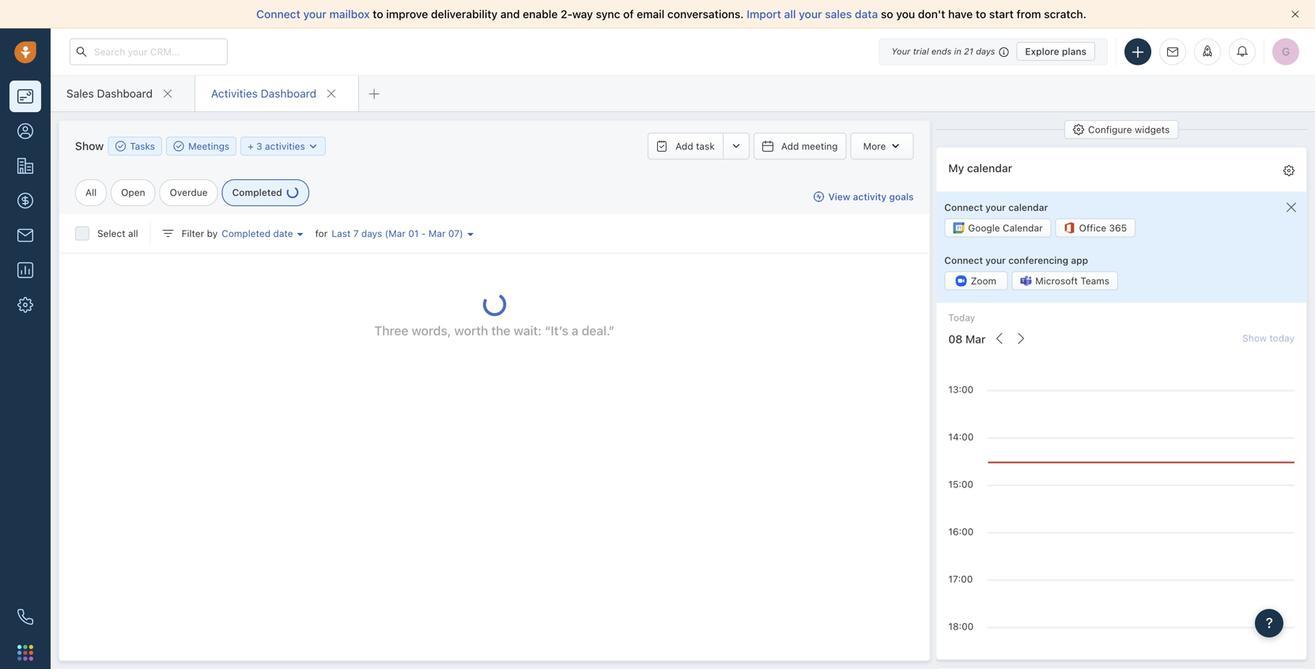 Task type: locate. For each thing, give the bounding box(es) containing it.
2 to from the left
[[976, 8, 987, 21]]

my
[[949, 162, 964, 175]]

2 dashboard from the left
[[261, 87, 317, 100]]

1 vertical spatial connect
[[945, 202, 983, 213]]

connect your mailbox to improve deliverability and enable 2-way sync of email conversations. import all your sales data so you don't have to start from scratch.
[[256, 8, 1087, 21]]

days left the (
[[361, 228, 382, 239]]

0 horizontal spatial dashboard
[[97, 87, 153, 100]]

16:00
[[949, 527, 974, 538]]

add for add meeting
[[781, 141, 799, 152]]

of
[[623, 8, 634, 21]]

three
[[374, 324, 409, 339]]

office 365
[[1079, 223, 1127, 234]]

days right 21
[[976, 46, 995, 57]]

calendar up calendar
[[1009, 202, 1048, 213]]

add
[[676, 141, 693, 152], [781, 141, 799, 152]]

completed up "completed date"
[[232, 187, 282, 198]]

your
[[303, 8, 327, 21], [799, 8, 822, 21], [986, 202, 1006, 213], [986, 255, 1006, 266]]

open
[[121, 187, 145, 198]]

add left task on the top right of page
[[676, 141, 693, 152]]

your left mailbox
[[303, 8, 327, 21]]

configure
[[1088, 124, 1132, 135]]

connect up zoom button
[[945, 255, 983, 266]]

add left meeting
[[781, 141, 799, 152]]

your for connect your mailbox to improve deliverability and enable 2-way sync of email conversations. import all your sales data so you don't have to start from scratch.
[[303, 8, 327, 21]]

conversations.
[[668, 8, 744, 21]]

all right select
[[128, 228, 138, 239]]

down image
[[308, 141, 319, 152]]

the
[[492, 324, 511, 339]]

1 horizontal spatial days
[[976, 46, 995, 57]]

0 vertical spatial connect
[[256, 8, 300, 21]]

connect your mailbox link
[[256, 8, 373, 21]]

add task
[[676, 141, 715, 152]]

a
[[572, 324, 579, 339]]

2 vertical spatial connect
[[945, 255, 983, 266]]

dashboard up activities at the top
[[261, 87, 317, 100]]

calendar right my
[[967, 162, 1013, 175]]

01
[[408, 228, 419, 239]]

mar left 01 at the top left of page
[[389, 228, 406, 239]]

0 horizontal spatial days
[[361, 228, 382, 239]]

scratch.
[[1044, 8, 1087, 21]]

completed inside button
[[222, 228, 271, 239]]

completed for completed
[[232, 187, 282, 198]]

to left the start
[[976, 8, 987, 21]]

sales
[[825, 8, 852, 21]]

1 horizontal spatial add
[[781, 141, 799, 152]]

activities
[[211, 87, 258, 100]]

ends
[[932, 46, 952, 57]]

meeting
[[802, 141, 838, 152]]

teams
[[1081, 275, 1110, 287]]

three words, worth the wait: "it's a deal."
[[374, 324, 615, 339]]

)
[[460, 228, 463, 239]]

connect for connect your mailbox to improve deliverability and enable 2-way sync of email conversations. import all your sales data so you don't have to start from scratch.
[[256, 8, 300, 21]]

+ 3 activities
[[248, 141, 305, 152]]

mar right 08
[[966, 333, 986, 346]]

by
[[207, 228, 218, 239]]

don't
[[918, 8, 946, 21]]

activity
[[853, 191, 887, 202]]

all right import
[[784, 8, 796, 21]]

connect up google
[[945, 202, 983, 213]]

1 to from the left
[[373, 8, 383, 21]]

dashboard right sales
[[97, 87, 153, 100]]

select
[[97, 228, 125, 239]]

0 vertical spatial all
[[784, 8, 796, 21]]

and
[[501, 8, 520, 21]]

connect
[[256, 8, 300, 21], [945, 202, 983, 213], [945, 255, 983, 266]]

office 365 button
[[1056, 219, 1136, 238]]

last 7 days ( mar 01 - mar 07 )
[[332, 228, 463, 239]]

1 horizontal spatial dashboard
[[261, 87, 317, 100]]

1 vertical spatial completed
[[222, 228, 271, 239]]

phone element
[[9, 602, 41, 634]]

filter by
[[182, 228, 218, 239]]

add for add task
[[676, 141, 693, 152]]

calendar
[[1003, 223, 1043, 234]]

0 horizontal spatial to
[[373, 8, 383, 21]]

completed right by
[[222, 228, 271, 239]]

0 vertical spatial calendar
[[967, 162, 1013, 175]]

21
[[964, 46, 974, 57]]

add meeting
[[781, 141, 838, 152]]

what's new image
[[1202, 45, 1213, 57]]

3
[[256, 141, 262, 152]]

365
[[1109, 223, 1127, 234]]

1 add from the left
[[676, 141, 693, 152]]

activities dashboard
[[211, 87, 317, 100]]

more button
[[851, 133, 914, 160], [851, 133, 914, 160]]

1 dashboard from the left
[[97, 87, 153, 100]]

completed
[[232, 187, 282, 198], [222, 228, 271, 239]]

08 mar
[[949, 333, 986, 346]]

your up zoom
[[986, 255, 1006, 266]]

connect left mailbox
[[256, 8, 300, 21]]

plans
[[1062, 46, 1087, 57]]

import all your sales data link
[[747, 8, 881, 21]]

to right mailbox
[[373, 8, 383, 21]]

2-
[[561, 8, 573, 21]]

0 vertical spatial completed
[[232, 187, 282, 198]]

microsoft teams
[[1036, 275, 1110, 287]]

2 add from the left
[[781, 141, 799, 152]]

1 horizontal spatial to
[[976, 8, 987, 21]]

deal."
[[582, 324, 615, 339]]

for
[[315, 228, 328, 239]]

1 vertical spatial calendar
[[1009, 202, 1048, 213]]

15:00
[[949, 479, 974, 490]]

your left sales
[[799, 8, 822, 21]]

13:00
[[949, 384, 974, 396]]

mailbox
[[329, 8, 370, 21]]

explore
[[1025, 46, 1060, 57]]

07
[[448, 228, 460, 239]]

your
[[892, 46, 911, 57]]

your for connect your calendar
[[986, 202, 1006, 213]]

7
[[353, 228, 359, 239]]

0 horizontal spatial add
[[676, 141, 693, 152]]

mar right "-" on the top of the page
[[429, 228, 446, 239]]

18:00
[[949, 622, 974, 633]]

widgets
[[1135, 124, 1170, 135]]

1 vertical spatial all
[[128, 228, 138, 239]]

1 horizontal spatial all
[[784, 8, 796, 21]]

your up google calendar button
[[986, 202, 1006, 213]]

have
[[948, 8, 973, 21]]



Task type: describe. For each thing, give the bounding box(es) containing it.
email
[[637, 8, 665, 21]]

meetings
[[188, 141, 230, 152]]

14:00
[[949, 432, 974, 443]]

conferencing
[[1009, 255, 1069, 266]]

0 horizontal spatial mar
[[389, 228, 406, 239]]

Search your CRM... text field
[[70, 38, 228, 65]]

view activity goals
[[829, 191, 914, 202]]

wait:
[[514, 324, 542, 339]]

phone image
[[17, 610, 33, 626]]

improve
[[386, 8, 428, 21]]

enable
[[523, 8, 558, 21]]

from
[[1017, 8, 1041, 21]]

today
[[949, 312, 975, 323]]

activities
[[265, 141, 305, 152]]

you
[[896, 8, 915, 21]]

2 horizontal spatial mar
[[966, 333, 986, 346]]

filter
[[182, 228, 204, 239]]

task
[[696, 141, 715, 152]]

08
[[949, 333, 963, 346]]

last
[[332, 228, 351, 239]]

view
[[829, 191, 851, 202]]

import
[[747, 8, 781, 21]]

way
[[572, 8, 593, 21]]

dashboard for sales dashboard
[[97, 87, 153, 100]]

(
[[385, 228, 389, 239]]

microsoft
[[1036, 275, 1078, 287]]

explore plans link
[[1017, 42, 1096, 61]]

+ 3 activities link
[[248, 139, 319, 154]]

zoom button
[[945, 272, 1008, 291]]

connect your calendar
[[945, 202, 1048, 213]]

send email image
[[1167, 47, 1179, 57]]

sync
[[596, 8, 620, 21]]

17:00
[[949, 574, 973, 585]]

google calendar
[[968, 223, 1043, 234]]

so
[[881, 8, 893, 21]]

dashboard for activities dashboard
[[261, 87, 317, 100]]

google
[[968, 223, 1000, 234]]

view activity goals link
[[813, 190, 914, 204]]

your for connect your conferencing app
[[986, 255, 1006, 266]]

close image
[[1292, 10, 1300, 18]]

all
[[85, 187, 97, 198]]

add task button
[[648, 133, 723, 160]]

words,
[[412, 324, 451, 339]]

0 horizontal spatial all
[[128, 228, 138, 239]]

tasks
[[130, 141, 155, 152]]

deliverability
[[431, 8, 498, 21]]

app
[[1071, 255, 1088, 266]]

start
[[989, 8, 1014, 21]]

completed date button
[[218, 227, 315, 241]]

in
[[954, 46, 962, 57]]

completed for completed date
[[222, 228, 271, 239]]

+ 3 activities button
[[241, 137, 326, 156]]

1 horizontal spatial mar
[[429, 228, 446, 239]]

more
[[863, 141, 886, 152]]

connect for connect your calendar
[[945, 202, 983, 213]]

sales dashboard
[[66, 87, 153, 100]]

1 vertical spatial days
[[361, 228, 382, 239]]

trial
[[913, 46, 929, 57]]

zoom
[[971, 275, 997, 287]]

connect your conferencing app
[[945, 255, 1088, 266]]

show
[[75, 140, 104, 153]]

-
[[421, 228, 426, 239]]

0 vertical spatial days
[[976, 46, 995, 57]]

data
[[855, 8, 878, 21]]

"it's
[[545, 324, 569, 339]]

select all
[[97, 228, 138, 239]]

freshworks switcher image
[[17, 646, 33, 661]]

google calendar button
[[945, 219, 1052, 238]]

my calendar
[[949, 162, 1013, 175]]

connect for connect your conferencing app
[[945, 255, 983, 266]]

your trial ends in 21 days
[[892, 46, 995, 57]]

configure widgets button
[[1065, 120, 1179, 139]]

date
[[273, 228, 293, 239]]

overdue
[[170, 187, 208, 198]]

configure widgets
[[1088, 124, 1170, 135]]

office
[[1079, 223, 1107, 234]]

worth
[[454, 324, 488, 339]]

goals
[[889, 191, 914, 202]]



Task type: vqa. For each thing, say whether or not it's contained in the screenshot.
* corresponding to template
no



